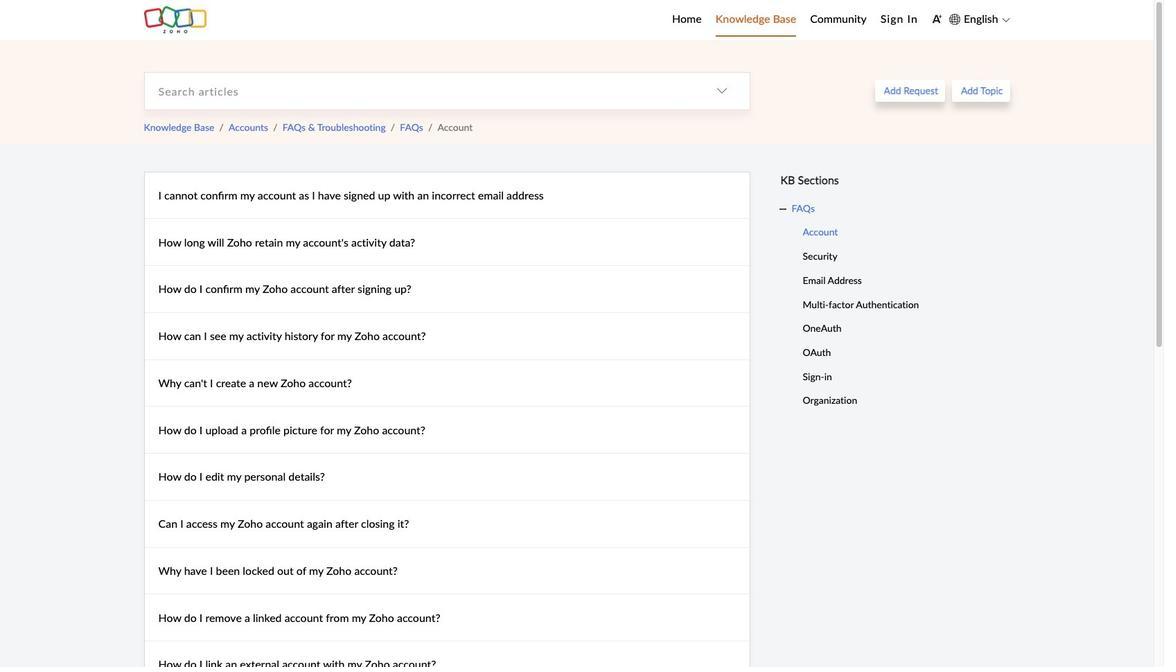 Task type: locate. For each thing, give the bounding box(es) containing it.
choose category element
[[694, 73, 750, 109]]

user preference image
[[932, 14, 942, 24]]

user preference element
[[932, 9, 942, 31]]



Task type: vqa. For each thing, say whether or not it's contained in the screenshot.
choose category element on the top right of page
yes



Task type: describe. For each thing, give the bounding box(es) containing it.
choose category image
[[716, 85, 727, 96]]

Search articles field
[[144, 73, 694, 109]]

choose languages element
[[949, 10, 1010, 28]]



